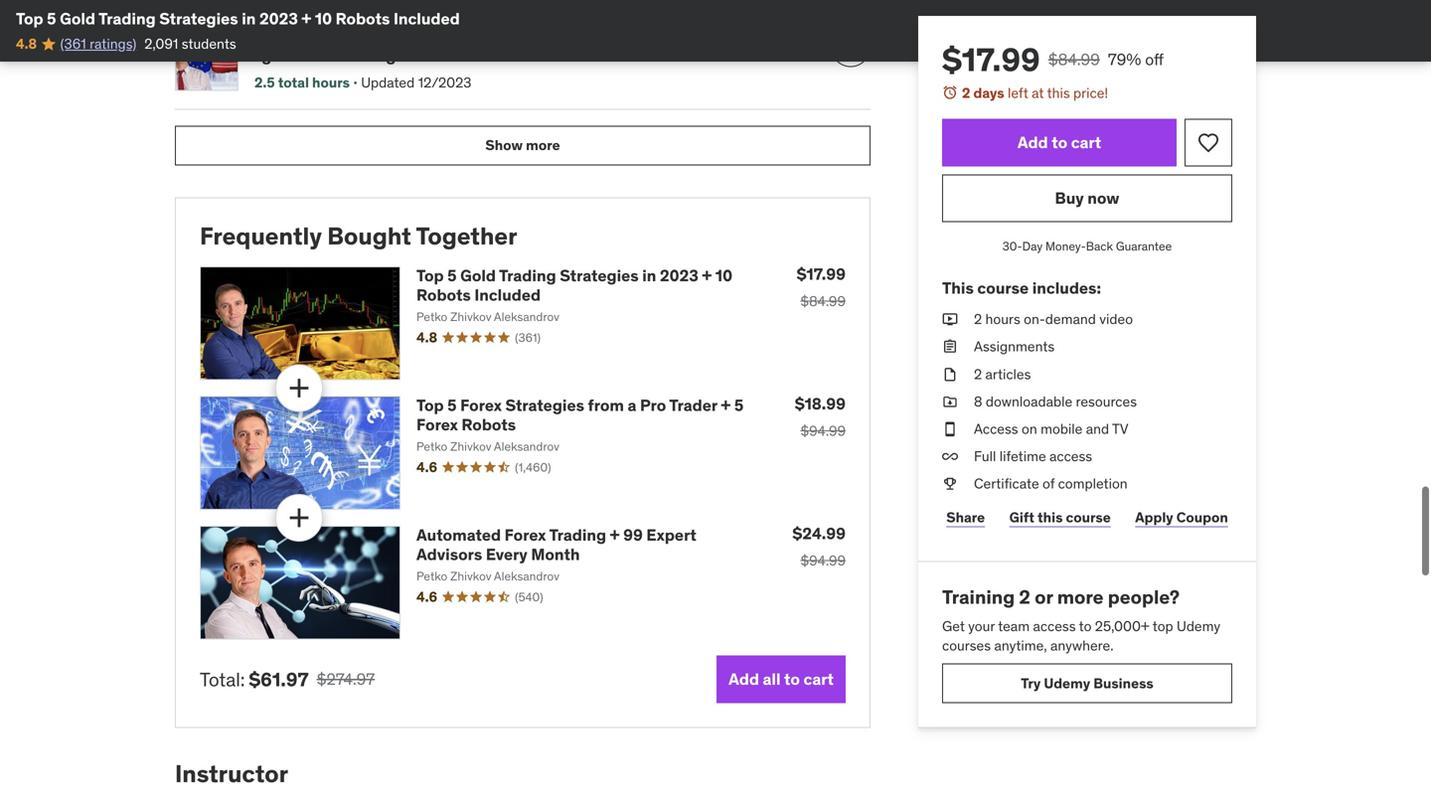 Task type: locate. For each thing, give the bounding box(es) containing it.
1 vertical spatial expert
[[647, 525, 697, 546]]

aleksandrov up (361)
[[494, 309, 560, 325]]

4.6
[[417, 458, 438, 476], [417, 588, 438, 606]]

540 reviews element
[[515, 589, 544, 606]]

0 vertical spatial 2023
[[260, 8, 298, 29]]

-
[[491, 26, 497, 47]]

2 xsmall image from the top
[[943, 447, 959, 466]]

30-
[[1003, 239, 1023, 254]]

demand
[[1046, 310, 1097, 328]]

robots inside top 5 forex strategies from a pro trader + 5 forex robots petko zhivkov aleksandrov
[[462, 414, 516, 435]]

downloadable
[[986, 393, 1073, 411]]

strategies
[[159, 8, 238, 29], [247, 144, 326, 164], [560, 266, 639, 286], [506, 395, 585, 416]]

to inside button
[[1052, 132, 1068, 153]]

+ inside top 5 forex strategies from a pro trader + 5 forex robots petko zhivkov aleksandrov
[[721, 395, 731, 416]]

1 vertical spatial add
[[729, 669, 760, 690]]

0 horizontal spatial included
[[394, 8, 460, 29]]

1 horizontal spatial udemy
[[1177, 618, 1221, 635]]

forex inside top 10 eurusd expert advisors - forex algorithmic trading
[[501, 26, 542, 47]]

expert
[[368, 26, 418, 47], [647, 525, 697, 546]]

1 4.6 from the top
[[417, 458, 438, 476]]

1 xsmall image from the top
[[943, 310, 959, 329]]

0 horizontal spatial cart
[[804, 669, 834, 690]]

10 inside the top 5 gold trading strategies in 2023 + 10 robots included petko zhivkov aleksandrov
[[716, 266, 733, 286]]

1 horizontal spatial expert
[[647, 525, 697, 546]]

1 aleksandrov from the top
[[494, 309, 560, 325]]

2 vertical spatial zhivkov
[[451, 569, 492, 584]]

$94.99 inside $24.99 $94.99
[[801, 552, 846, 570]]

advisors left every
[[417, 544, 482, 565]]

included up updated 12/2023
[[394, 8, 460, 29]]

trading inside "automated forex trading + 99 expert advisors every month petko zhivkov aleksandrov"
[[549, 525, 607, 546]]

2
[[962, 84, 971, 102], [974, 310, 983, 328], [974, 365, 983, 383], [1020, 585, 1031, 609]]

top inside top 5 forex strategies from a pro trader + 5 forex robots petko zhivkov aleksandrov
[[417, 395, 444, 416]]

top
[[1153, 618, 1174, 635]]

3 xsmall image from the top
[[943, 365, 959, 384]]

robots for top 5 gold trading strategies in 2023 + 10 robots included
[[336, 8, 390, 29]]

add all to cart button
[[717, 656, 846, 704]]

trading right usdcad
[[478, 125, 536, 145]]

0 horizontal spatial course
[[978, 278, 1029, 298]]

0 horizontal spatial 4.8
[[16, 35, 37, 53]]

$84.99 for $17.99 $84.99
[[801, 292, 846, 310]]

0 vertical spatial $94.99
[[801, 422, 846, 440]]

2023
[[260, 8, 298, 29], [660, 266, 699, 286]]

0 vertical spatial $17.99
[[943, 40, 1041, 80]]

add inside add to cart button
[[1018, 132, 1049, 153]]

robots inside forex trading with 10 usdcad trading strategies + 10 robots
[[363, 144, 418, 164]]

1 xsmall image from the top
[[943, 420, 959, 439]]

udemy right try
[[1044, 674, 1091, 692]]

articles
[[986, 365, 1032, 383]]

gift this course
[[1010, 508, 1111, 526]]

automated forex trading + 99 expert advisors every month petko zhivkov aleksandrov
[[417, 525, 697, 584]]

full lifetime access
[[974, 447, 1093, 465]]

1 horizontal spatial to
[[1052, 132, 1068, 153]]

$94.99
[[801, 422, 846, 440], [801, 552, 846, 570]]

$94.99 for $18.99
[[801, 422, 846, 440]]

access down or on the bottom right of the page
[[1034, 618, 1076, 635]]

2 up assignments
[[974, 310, 983, 328]]

zhivkov inside "automated forex trading + 99 expert advisors every month petko zhivkov aleksandrov"
[[451, 569, 492, 584]]

0 vertical spatial access
[[1050, 447, 1093, 465]]

2 days left at this price!
[[962, 84, 1109, 102]]

2 left or on the bottom right of the page
[[1020, 585, 1031, 609]]

trading inside the top 5 gold trading strategies in 2023 + 10 robots included petko zhivkov aleksandrov
[[499, 266, 556, 286]]

2 up 8
[[974, 365, 983, 383]]

more
[[526, 136, 560, 154], [1058, 585, 1104, 609]]

0 vertical spatial hours
[[312, 74, 350, 92]]

$17.99
[[943, 40, 1041, 80], [797, 264, 846, 285]]

0 vertical spatial to
[[1052, 132, 1068, 153]]

1 horizontal spatial course
[[1066, 508, 1111, 526]]

bought
[[327, 221, 411, 251]]

hours up assignments
[[986, 310, 1021, 328]]

1 vertical spatial course
[[1066, 508, 1111, 526]]

1 vertical spatial this
[[1038, 508, 1063, 526]]

1 vertical spatial petko
[[417, 439, 448, 454]]

apply coupon button
[[1132, 498, 1233, 538]]

0 vertical spatial gold
[[60, 8, 95, 29]]

robots up the updated
[[336, 8, 390, 29]]

add inside add all to cart button
[[729, 669, 760, 690]]

2023 inside the top 5 gold trading strategies in 2023 + 10 robots included petko zhivkov aleksandrov
[[660, 266, 699, 286]]

in inside the top 5 gold trading strategies in 2023 + 10 robots included petko zhivkov aleksandrov
[[643, 266, 657, 286]]

add down 2 days left at this price!
[[1018, 132, 1049, 153]]

1 zhivkov from the top
[[451, 309, 492, 325]]

2 articles
[[974, 365, 1032, 383]]

training
[[943, 585, 1015, 609]]

+
[[302, 8, 312, 29], [329, 144, 339, 164], [702, 266, 712, 286], [721, 395, 731, 416], [610, 525, 620, 546]]

on-
[[1024, 310, 1046, 328]]

+ inside the top 5 gold trading strategies in 2023 + 10 robots included petko zhivkov aleksandrov
[[702, 266, 712, 286]]

gold for top 5 gold trading strategies in 2023 + 10 robots included petko zhivkov aleksandrov
[[461, 266, 496, 286]]

coupon
[[1177, 508, 1229, 526]]

petko down automated
[[417, 569, 448, 584]]

0 horizontal spatial hours
[[312, 74, 350, 92]]

eurusd
[[298, 26, 364, 47]]

xsmall image for 2 hours on-demand video
[[943, 310, 959, 329]]

2 vertical spatial aleksandrov
[[494, 569, 560, 584]]

expert up the updated
[[368, 26, 418, 47]]

month
[[531, 544, 580, 565]]

cart right all
[[804, 669, 834, 690]]

now
[[1088, 188, 1120, 208]]

off
[[1146, 49, 1164, 70]]

strategies inside the top 5 gold trading strategies in 2023 + 10 robots included petko zhivkov aleksandrov
[[560, 266, 639, 286]]

trading inside forex trading with 10 usdcad trading strategies + 10 robots
[[478, 125, 536, 145]]

2023 for top 5 gold trading strategies in 2023 + 10 robots included petko zhivkov aleksandrov
[[660, 266, 699, 286]]

included inside the top 5 gold trading strategies in 2023 + 10 robots included petko zhivkov aleksandrov
[[475, 285, 541, 305]]

trader
[[670, 395, 718, 416]]

cart down price!
[[1072, 132, 1102, 153]]

top for top 5 gold trading strategies in 2023 + 10 robots included
[[16, 8, 43, 29]]

course down completion
[[1066, 508, 1111, 526]]

forex trading with 10 usdcad trading strategies + 10 robots
[[247, 125, 536, 164]]

xsmall image
[[943, 420, 959, 439], [943, 447, 959, 466]]

or
[[1035, 585, 1053, 609]]

2 vertical spatial to
[[785, 669, 800, 690]]

1 vertical spatial gold
[[461, 266, 496, 286]]

$94.99 down the $18.99
[[801, 422, 846, 440]]

robots
[[336, 8, 390, 29], [363, 144, 418, 164], [417, 285, 471, 305], [462, 414, 516, 435]]

1 vertical spatial xsmall image
[[943, 447, 959, 466]]

gold down together
[[461, 266, 496, 286]]

top 10 eurusd expert advisors - forex algorithmic trading
[[247, 26, 542, 66]]

0 vertical spatial zhivkov
[[451, 309, 492, 325]]

petko up automated
[[417, 439, 448, 454]]

cart inside button
[[804, 669, 834, 690]]

0 horizontal spatial udemy
[[1044, 674, 1091, 692]]

3 zhivkov from the top
[[451, 569, 492, 584]]

1 horizontal spatial more
[[1058, 585, 1104, 609]]

aleksandrov inside the top 5 gold trading strategies in 2023 + 10 robots included petko zhivkov aleksandrov
[[494, 309, 560, 325]]

frequently bought together
[[200, 221, 518, 251]]

video
[[1100, 310, 1134, 328]]

try
[[1021, 674, 1041, 692]]

0 horizontal spatial add
[[729, 669, 760, 690]]

in for top 5 gold trading strategies in 2023 + 10 robots included petko zhivkov aleksandrov
[[643, 266, 657, 286]]

1 horizontal spatial gold
[[461, 266, 496, 286]]

2 zhivkov from the top
[[451, 439, 492, 454]]

$18.99
[[795, 394, 846, 414]]

cart
[[1072, 132, 1102, 153], [804, 669, 834, 690]]

$17.99 for $17.99 $84.99
[[797, 264, 846, 285]]

0 horizontal spatial expert
[[368, 26, 418, 47]]

1 vertical spatial access
[[1034, 618, 1076, 635]]

robots for top 5 gold trading strategies in 2023 + 10 robots included petko zhivkov aleksandrov
[[417, 285, 471, 305]]

5 inside the top 5 gold trading strategies in 2023 + 10 robots included petko zhivkov aleksandrov
[[448, 266, 457, 286]]

5
[[47, 8, 56, 29], [448, 266, 457, 286], [448, 395, 457, 416], [735, 395, 744, 416]]

to down 2 days left at this price!
[[1052, 132, 1068, 153]]

gold inside the top 5 gold trading strategies in 2023 + 10 robots included petko zhivkov aleksandrov
[[461, 266, 496, 286]]

2 petko from the top
[[417, 439, 448, 454]]

gold up (361 at the top of the page
[[60, 8, 95, 29]]

5 xsmall image from the top
[[943, 474, 959, 494]]

this right at
[[1048, 84, 1071, 102]]

4 xsmall image from the top
[[943, 392, 959, 412]]

to
[[1052, 132, 1068, 153], [1080, 618, 1092, 635], [785, 669, 800, 690]]

1 horizontal spatial in
[[643, 266, 657, 286]]

3 aleksandrov from the top
[[494, 569, 560, 584]]

2 vertical spatial petko
[[417, 569, 448, 584]]

0 horizontal spatial to
[[785, 669, 800, 690]]

1 horizontal spatial $17.99
[[943, 40, 1041, 80]]

top for top 5 forex strategies from a pro trader + 5 forex robots petko zhivkov aleksandrov
[[417, 395, 444, 416]]

xsmall image
[[943, 310, 959, 329], [943, 337, 959, 357], [943, 365, 959, 384], [943, 392, 959, 412], [943, 474, 959, 494]]

1 vertical spatial $17.99
[[797, 264, 846, 285]]

1 vertical spatial hours
[[986, 310, 1021, 328]]

2 aleksandrov from the top
[[494, 439, 560, 454]]

xsmall image for certificate of completion
[[943, 474, 959, 494]]

10
[[315, 8, 332, 29], [278, 26, 295, 47], [388, 125, 405, 145], [343, 144, 360, 164], [716, 266, 733, 286]]

1 horizontal spatial cart
[[1072, 132, 1102, 153]]

3 petko from the top
[[417, 569, 448, 584]]

0 vertical spatial cart
[[1072, 132, 1102, 153]]

aleksandrov inside top 5 forex strategies from a pro trader + 5 forex robots petko zhivkov aleksandrov
[[494, 439, 560, 454]]

robots down together
[[417, 285, 471, 305]]

0 vertical spatial udemy
[[1177, 618, 1221, 635]]

xsmall image for full
[[943, 447, 959, 466]]

0 vertical spatial 4.8
[[16, 35, 37, 53]]

udemy right top
[[1177, 618, 1221, 635]]

0 vertical spatial advisors
[[421, 26, 487, 47]]

2023 for top 5 gold trading strategies in 2023 + 10 robots included
[[260, 8, 298, 29]]

0 horizontal spatial more
[[526, 136, 560, 154]]

zhivkov up automated
[[451, 439, 492, 454]]

advisors left -
[[421, 26, 487, 47]]

1460 reviews element
[[515, 459, 551, 476]]

1 vertical spatial zhivkov
[[451, 439, 492, 454]]

1 horizontal spatial 2023
[[660, 266, 699, 286]]

1 vertical spatial more
[[1058, 585, 1104, 609]]

show
[[486, 136, 523, 154]]

$17.99 for $17.99 $84.99 79% off
[[943, 40, 1041, 80]]

trading up the updated
[[339, 45, 396, 66]]

xsmall image left "access"
[[943, 420, 959, 439]]

0 vertical spatial in
[[242, 8, 256, 29]]

access on mobile and tv
[[974, 420, 1129, 438]]

2 4.6 from the top
[[417, 588, 438, 606]]

2 inside the training 2 or more people? get your team access to 25,000+ top udemy courses anytime, anywhere.
[[1020, 585, 1031, 609]]

to right all
[[785, 669, 800, 690]]

+ for top 5 gold trading strategies in 2023 + 10 robots included petko zhivkov aleksandrov
[[702, 266, 712, 286]]

0 horizontal spatial in
[[242, 8, 256, 29]]

price!
[[1074, 84, 1109, 102]]

zhivkov inside top 5 forex strategies from a pro trader + 5 forex robots petko zhivkov aleksandrov
[[451, 439, 492, 454]]

robots down the updated
[[363, 144, 418, 164]]

0 vertical spatial included
[[394, 8, 460, 29]]

1 petko from the top
[[417, 309, 448, 325]]

add left all
[[729, 669, 760, 690]]

4.6 down automated
[[417, 588, 438, 606]]

+ inside forex trading with 10 usdcad trading strategies + 10 robots
[[329, 144, 339, 164]]

1 horizontal spatial add
[[1018, 132, 1049, 153]]

1 vertical spatial udemy
[[1044, 674, 1091, 692]]

pro
[[640, 395, 667, 416]]

top
[[16, 8, 43, 29], [247, 26, 274, 47], [417, 266, 444, 286], [417, 395, 444, 416]]

top inside top 10 eurusd expert advisors - forex algorithmic trading
[[247, 26, 274, 47]]

1 vertical spatial 4.6
[[417, 588, 438, 606]]

show more
[[486, 136, 560, 154]]

this right gift
[[1038, 508, 1063, 526]]

0 vertical spatial $84.99
[[1049, 49, 1101, 70]]

1 vertical spatial in
[[643, 266, 657, 286]]

usdcad
[[408, 125, 475, 145]]

hours right total
[[312, 74, 350, 92]]

top 5 gold trading strategies in 2023 + 10 robots included link
[[417, 266, 733, 305]]

tv
[[1113, 420, 1129, 438]]

xsmall image left full
[[943, 447, 959, 466]]

2 horizontal spatial to
[[1080, 618, 1092, 635]]

0 horizontal spatial 2023
[[260, 8, 298, 29]]

$94.99 down $24.99
[[801, 552, 846, 570]]

trading up (361)
[[499, 266, 556, 286]]

$94.99 inside $18.99 $94.99
[[801, 422, 846, 440]]

advisors inside top 10 eurusd expert advisors - forex algorithmic trading
[[421, 26, 487, 47]]

people?
[[1108, 585, 1180, 609]]

1 vertical spatial $94.99
[[801, 552, 846, 570]]

petko down together
[[417, 309, 448, 325]]

xsmall image for 8 downloadable resources
[[943, 392, 959, 412]]

1 vertical spatial $84.99
[[801, 292, 846, 310]]

0 horizontal spatial $17.99
[[797, 264, 846, 285]]

petko inside "automated forex trading + 99 expert advisors every month petko zhivkov aleksandrov"
[[417, 569, 448, 584]]

access down mobile
[[1050, 447, 1093, 465]]

2 xsmall image from the top
[[943, 337, 959, 357]]

zhivkov down together
[[451, 309, 492, 325]]

wishlist image
[[1197, 131, 1221, 155]]

0 vertical spatial 4.6
[[417, 458, 438, 476]]

0 vertical spatial course
[[978, 278, 1029, 298]]

2 right alarm image
[[962, 84, 971, 102]]

2.5
[[255, 74, 275, 92]]

0 vertical spatial more
[[526, 136, 560, 154]]

(361 ratings)
[[60, 35, 136, 53]]

0 vertical spatial xsmall image
[[943, 420, 959, 439]]

zhivkov inside the top 5 gold trading strategies in 2023 + 10 robots included petko zhivkov aleksandrov
[[451, 309, 492, 325]]

alarm image
[[943, 85, 959, 100]]

ratings)
[[90, 35, 136, 53]]

zhivkov down every
[[451, 569, 492, 584]]

automated forex trading + 99 expert advisors every month link
[[417, 525, 697, 565]]

to up "anywhere."
[[1080, 618, 1092, 635]]

1 vertical spatial advisors
[[417, 544, 482, 565]]

4.6 for zhivkov
[[417, 588, 438, 606]]

(361)
[[515, 330, 541, 345]]

robots inside the top 5 gold trading strategies in 2023 + 10 robots included petko zhivkov aleksandrov
[[417, 285, 471, 305]]

2 $94.99 from the top
[[801, 552, 846, 570]]

hours
[[312, 74, 350, 92], [986, 310, 1021, 328]]

1 vertical spatial 2023
[[660, 266, 699, 286]]

instructor
[[175, 759, 288, 789]]

1 horizontal spatial $84.99
[[1049, 49, 1101, 70]]

0 vertical spatial expert
[[368, 26, 418, 47]]

aleksandrov up the (1,460)
[[494, 439, 560, 454]]

trading left 99 on the left of page
[[549, 525, 607, 546]]

2 horizontal spatial 4.8
[[582, 125, 603, 142]]

1 vertical spatial cart
[[804, 669, 834, 690]]

try udemy business
[[1021, 674, 1154, 692]]

0 horizontal spatial gold
[[60, 8, 95, 29]]

strategies inside top 5 forex strategies from a pro trader + 5 forex robots petko zhivkov aleksandrov
[[506, 395, 585, 416]]

included for top 5 gold trading strategies in 2023 + 10 robots included petko zhivkov aleksandrov
[[475, 285, 541, 305]]

courses
[[943, 637, 991, 655]]

1 vertical spatial included
[[475, 285, 541, 305]]

get
[[943, 618, 965, 635]]

top inside the top 5 gold trading strategies in 2023 + 10 robots included petko zhivkov aleksandrov
[[417, 266, 444, 286]]

aleksandrov up (540)
[[494, 569, 560, 584]]

gift this course link
[[1006, 498, 1116, 538]]

0 vertical spatial add
[[1018, 132, 1049, 153]]

0 vertical spatial petko
[[417, 309, 448, 325]]

1 vertical spatial 4.8
[[582, 125, 603, 142]]

1 vertical spatial to
[[1080, 618, 1092, 635]]

$84.99 inside $17.99 $84.99
[[801, 292, 846, 310]]

4.6 up automated
[[417, 458, 438, 476]]

course
[[978, 278, 1029, 298], [1066, 508, 1111, 526]]

1 horizontal spatial included
[[475, 285, 541, 305]]

2 for 2 hours on-demand video
[[974, 310, 983, 328]]

top 10 eurusd expert advisors - forex algorithmic trading link
[[247, 26, 558, 66]]

more right or on the bottom right of the page
[[1058, 585, 1104, 609]]

$84.99
[[1049, 49, 1101, 70], [801, 292, 846, 310]]

expert right 99 on the left of page
[[647, 525, 697, 546]]

course down 30-
[[978, 278, 1029, 298]]

4.8
[[16, 35, 37, 53], [582, 125, 603, 142], [417, 328, 438, 346]]

1 horizontal spatial 4.8
[[417, 328, 438, 346]]

1 $94.99 from the top
[[801, 422, 846, 440]]

1 vertical spatial aleksandrov
[[494, 439, 560, 454]]

robots for forex trading with 10 usdcad trading strategies + 10 robots
[[363, 144, 418, 164]]

more right show
[[526, 136, 560, 154]]

anytime,
[[995, 637, 1048, 655]]

robots up the (1,460)
[[462, 414, 516, 435]]

0 horizontal spatial $84.99
[[801, 292, 846, 310]]

$84.99 inside $17.99 $84.99 79% off
[[1049, 49, 1101, 70]]

0 vertical spatial aleksandrov
[[494, 309, 560, 325]]

included up (361)
[[475, 285, 541, 305]]

this
[[1048, 84, 1071, 102], [1038, 508, 1063, 526]]

2 vertical spatial 4.8
[[417, 328, 438, 346]]



Task type: describe. For each thing, give the bounding box(es) containing it.
more inside show more button
[[526, 136, 560, 154]]

share
[[947, 508, 986, 526]]

this
[[943, 278, 974, 298]]

$274.97
[[317, 669, 375, 690]]

forex trading with 10 usdcad trading strategies + 10 robots link
[[247, 125, 558, 164]]

8 downloadable resources
[[974, 393, 1138, 411]]

add for add to cart
[[1018, 132, 1049, 153]]

includes:
[[1033, 278, 1102, 298]]

on
[[1022, 420, 1038, 438]]

aleksandrov inside "automated forex trading + 99 expert advisors every month petko zhivkov aleksandrov"
[[494, 569, 560, 584]]

+ for top 5 gold trading strategies in 2023 + 10 robots included
[[302, 8, 312, 29]]

+ for forex trading with 10 usdcad trading strategies + 10 robots
[[329, 144, 339, 164]]

2 for 2 days left at this price!
[[962, 84, 971, 102]]

this course includes:
[[943, 278, 1102, 298]]

more inside the training 2 or more people? get your team access to 25,000+ top udemy courses anytime, anywhere.
[[1058, 585, 1104, 609]]

full
[[974, 447, 997, 465]]

in for top 5 gold trading strategies in 2023 + 10 robots included
[[242, 8, 256, 29]]

361 reviews element
[[515, 329, 541, 346]]

add to cart
[[1018, 132, 1102, 153]]

trading
[[292, 125, 347, 145]]

left
[[1008, 84, 1029, 102]]

add all to cart
[[729, 669, 834, 690]]

strategies inside forex trading with 10 usdcad trading strategies + 10 robots
[[247, 144, 326, 164]]

guarantee
[[1116, 239, 1173, 254]]

xsmall image for assignments
[[943, 337, 959, 357]]

try udemy business link
[[943, 664, 1233, 704]]

xsmall image for access
[[943, 420, 959, 439]]

2 hours on-demand video
[[974, 310, 1134, 328]]

trading inside top 10 eurusd expert advisors - forex algorithmic trading
[[339, 45, 396, 66]]

forex inside "automated forex trading + 99 expert advisors every month petko zhivkov aleksandrov"
[[505, 525, 546, 546]]

buy now
[[1055, 188, 1120, 208]]

10 for top 5 gold trading strategies in 2023 + 10 robots included
[[315, 8, 332, 29]]

access inside the training 2 or more people? get your team access to 25,000+ top udemy courses anytime, anywhere.
[[1034, 618, 1076, 635]]

$94.99 for $24.99
[[801, 552, 846, 570]]

udemy inside the training 2 or more people? get your team access to 25,000+ top udemy courses anytime, anywhere.
[[1177, 618, 1221, 635]]

certificate of completion
[[974, 475, 1128, 493]]

updated
[[361, 74, 415, 92]]

forex inside forex trading with 10 usdcad trading strategies + 10 robots
[[247, 125, 288, 145]]

4.6 for forex
[[417, 458, 438, 476]]

advisors inside "automated forex trading + 99 expert advisors every month petko zhivkov aleksandrov"
[[417, 544, 482, 565]]

0 vertical spatial this
[[1048, 84, 1071, 102]]

training 2 or more people? get your team access to 25,000+ top udemy courses anytime, anywhere.
[[943, 585, 1221, 655]]

total: $61.97 $274.97
[[200, 668, 375, 692]]

petko inside top 5 forex strategies from a pro trader + 5 forex robots petko zhivkov aleksandrov
[[417, 439, 448, 454]]

of
[[1043, 475, 1055, 493]]

access
[[974, 420, 1019, 438]]

expert inside top 10 eurusd expert advisors - forex algorithmic trading
[[368, 26, 418, 47]]

99
[[624, 525, 643, 546]]

top 5 gold trading strategies in 2023 + 10 robots included petko zhivkov aleksandrov
[[417, 266, 733, 325]]

from
[[588, 395, 624, 416]]

assignments
[[974, 338, 1055, 356]]

money-
[[1046, 239, 1087, 254]]

top for top 10 eurusd expert advisors - forex algorithmic trading
[[247, 26, 274, 47]]

frequently
[[200, 221, 322, 251]]

total:
[[200, 668, 245, 691]]

apply
[[1136, 508, 1174, 526]]

2,091 students
[[144, 35, 236, 53]]

4.8 for (361 ratings)
[[16, 35, 37, 53]]

mobile
[[1041, 420, 1083, 438]]

all
[[763, 669, 781, 690]]

5 for top 5 forex strategies from a pro trader + 5 forex robots petko zhivkov aleksandrov
[[448, 395, 457, 416]]

lifetime
[[1000, 447, 1047, 465]]

xsmall image for 2 articles
[[943, 365, 959, 384]]

gold for top 5 gold trading strategies in 2023 + 10 robots included
[[60, 8, 95, 29]]

10 for forex trading with 10 usdcad trading strategies + 10 robots
[[343, 144, 360, 164]]

included for top 5 gold trading strategies in 2023 + 10 robots included
[[394, 8, 460, 29]]

79%
[[1109, 49, 1142, 70]]

1 horizontal spatial hours
[[986, 310, 1021, 328]]

$17.99 $84.99 79% off
[[943, 40, 1164, 80]]

with
[[351, 125, 384, 145]]

$84.99 for $17.99 $84.99 79% off
[[1049, 49, 1101, 70]]

and
[[1087, 420, 1110, 438]]

day
[[1023, 239, 1043, 254]]

4.8 for (361)
[[417, 328, 438, 346]]

buy
[[1055, 188, 1084, 208]]

anywhere.
[[1051, 637, 1114, 655]]

total
[[278, 74, 309, 92]]

$61.97
[[249, 668, 309, 692]]

+ inside "automated forex trading + 99 expert advisors every month petko zhivkov aleksandrov"
[[610, 525, 620, 546]]

certificate
[[974, 475, 1040, 493]]

back
[[1087, 239, 1114, 254]]

expert inside "automated forex trading + 99 expert advisors every month petko zhivkov aleksandrov"
[[647, 525, 697, 546]]

10 for top 5 gold trading strategies in 2023 + 10 robots included petko zhivkov aleksandrov
[[716, 266, 733, 286]]

25,000+
[[1096, 618, 1150, 635]]

updated 12/2023
[[361, 74, 472, 92]]

automated
[[417, 525, 501, 546]]

30-day money-back guarantee
[[1003, 239, 1173, 254]]

2,553
[[685, 126, 721, 144]]

10 inside top 10 eurusd expert advisors - forex algorithmic trading
[[278, 26, 295, 47]]

petko inside the top 5 gold trading strategies in 2023 + 10 robots included petko zhivkov aleksandrov
[[417, 309, 448, 325]]

to inside the training 2 or more people? get your team access to 25,000+ top udemy courses anytime, anywhere.
[[1080, 618, 1092, 635]]

add for add all to cart
[[729, 669, 760, 690]]

top 5 forex strategies from a pro trader + 5 forex robots petko zhivkov aleksandrov
[[417, 395, 744, 454]]

$24.99 $94.99
[[793, 524, 846, 570]]

top for top 5 gold trading strategies in 2023 + 10 robots included petko zhivkov aleksandrov
[[417, 266, 444, 286]]

$18.99 $94.99
[[795, 394, 846, 440]]

5 for top 5 gold trading strategies in 2023 + 10 robots included petko zhivkov aleksandrov
[[448, 266, 457, 286]]

5 for top 5 gold trading strategies in 2023 + 10 robots included
[[47, 8, 56, 29]]

show more button
[[175, 126, 871, 165]]

to inside button
[[785, 669, 800, 690]]

apply coupon
[[1136, 508, 1229, 526]]

algorithmic
[[247, 45, 336, 66]]

together
[[416, 221, 518, 251]]

students
[[182, 35, 236, 53]]

cart inside button
[[1072, 132, 1102, 153]]

$14.99
[[771, 124, 815, 141]]

$17.99 $84.99
[[797, 264, 846, 310]]

add to cart button
[[943, 119, 1177, 167]]

team
[[998, 618, 1030, 635]]

8
[[974, 393, 983, 411]]

2 for 2 articles
[[974, 365, 983, 383]]

gift
[[1010, 508, 1035, 526]]

top 5 forex strategies from a pro trader + 5 forex robots link
[[417, 395, 744, 435]]

a
[[628, 395, 637, 416]]

$24.99
[[793, 524, 846, 544]]

days
[[974, 84, 1005, 102]]

trading up ratings)
[[99, 8, 156, 29]]

share button
[[943, 498, 990, 538]]



Task type: vqa. For each thing, say whether or not it's contained in the screenshot.
the 2 hours on-demand video
yes



